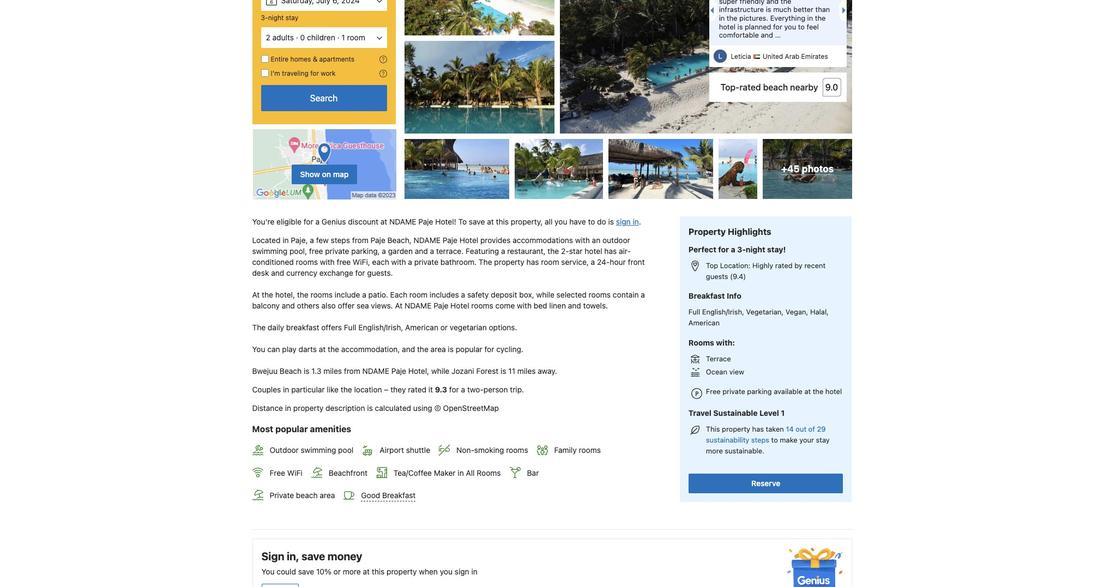 Task type: locate. For each thing, give the bounding box(es) containing it.
1 horizontal spatial steps
[[751, 436, 769, 445]]

swimming up the conditioned
[[252, 247, 287, 256]]

rated inside the top-rated beach nearby element
[[740, 82, 761, 92]]

night up adults
[[268, 14, 284, 22]]

steps inside located in paje, a few steps from paje beach, ndame paje hotel provides accommodations with an outdoor swimming pool, free private parking, a garden and a terrace. featuring a restaurant, the 2-star hotel has air- conditioned rooms with free wifi, each with a private bathroom. the property has room service, a 24-hour front desk and currency exchange for guests. at the hotel, the rooms include a patio. each room includes a safety deposit box, while selected rooms contain a balcony and others also offer sea views. at ndame paje hotel rooms come with bed linen and towels. the daily breakfast offers full english/irish, american or vegetarian options. you can play darts at the accommodation, and the area is popular for cycling. bwejuu beach is 1.3 miles from ndame paje hotel, while jozani forest is 11 miles away.
[[331, 236, 350, 245]]

&
[[313, 55, 317, 63]]

rooms right 'family'
[[579, 446, 601, 455]]

2 horizontal spatial private
[[723, 387, 745, 396]]

service,
[[561, 257, 589, 267]]

rooms right all
[[477, 468, 501, 477]]

a left "safety"
[[461, 290, 465, 299]]

traveling
[[282, 69, 309, 77]]

play
[[282, 345, 297, 354]]

area inside located in paje, a few steps from paje beach, ndame paje hotel provides accommodations with an outdoor swimming pool, free private parking, a garden and a terrace. featuring a restaurant, the 2-star hotel has air- conditioned rooms with free wifi, each with a private bathroom. the property has room service, a 24-hour front desk and currency exchange for guests. at the hotel, the rooms include a patio. each room includes a safety deposit box, while selected rooms contain a balcony and others also offer sea views. at ndame paje hotel rooms come with bed linen and towels. the daily breakfast offers full english/irish, american or vegetarian options. you can play darts at the accommodation, and the area is popular for cycling. bwejuu beach is 1.3 miles from ndame paje hotel, while jozani forest is 11 miles away.
[[431, 345, 446, 354]]

at right darts
[[319, 345, 326, 354]]

1 vertical spatial 1
[[781, 409, 785, 418]]

in right "when"
[[471, 567, 478, 576]]

3-
[[261, 14, 268, 22], [737, 245, 746, 254]]

vegan,
[[786, 307, 808, 316]]

each
[[372, 257, 389, 267]]

bed
[[534, 301, 547, 310]]

1 vertical spatial free
[[337, 257, 351, 267]]

breakfast down tea/coffee
[[382, 491, 416, 500]]

private
[[325, 247, 349, 256], [414, 257, 438, 267], [723, 387, 745, 396]]

a up sea
[[362, 290, 366, 299]]

0 horizontal spatial at
[[252, 290, 260, 299]]

out
[[796, 425, 806, 434]]

most
[[252, 424, 273, 434]]

a up each
[[382, 247, 386, 256]]

1 vertical spatial this
[[372, 567, 385, 576]]

0 vertical spatial you
[[252, 345, 265, 354]]

1 vertical spatial or
[[333, 567, 341, 576]]

description
[[326, 404, 365, 413]]

1 vertical spatial steps
[[751, 436, 769, 445]]

0 vertical spatial room
[[347, 33, 365, 42]]

we'll show you stays where you can have the entire place to yourself image
[[379, 56, 387, 63]]

1 miles from the left
[[323, 366, 342, 376]]

©
[[434, 404, 441, 413]]

29
[[817, 425, 826, 434]]

free down 'few'
[[309, 247, 323, 256]]

search
[[310, 93, 338, 103]]

non-
[[456, 446, 474, 455]]

next image
[[842, 7, 849, 14]]

property
[[494, 257, 524, 267], [293, 404, 324, 413], [722, 425, 750, 434], [387, 567, 417, 576]]

with:
[[716, 338, 735, 347]]

top-rated beach nearby element
[[715, 81, 818, 94]]

0 vertical spatial english/irish,
[[702, 307, 744, 316]]

3- up location:
[[737, 245, 746, 254]]

save up "10%"
[[301, 550, 325, 563]]

2 miles from the left
[[517, 366, 536, 376]]

0 vertical spatial at
[[252, 290, 260, 299]]

you left can
[[252, 345, 265, 354]]

1 vertical spatial 3-
[[737, 245, 746, 254]]

parking,
[[351, 247, 380, 256]]

others
[[297, 301, 319, 310]]

for
[[310, 69, 319, 77], [304, 217, 313, 226], [718, 245, 729, 254], [355, 268, 365, 278], [484, 345, 494, 354], [449, 385, 459, 394]]

to left do
[[588, 217, 595, 226]]

1 vertical spatial swimming
[[301, 446, 336, 455]]

rated inside "top location: highly rated by recent guests (9.4)"
[[775, 261, 793, 270]]

0 horizontal spatial area
[[320, 491, 335, 500]]

0 vertical spatial rated
[[740, 82, 761, 92]]

stay
[[286, 14, 298, 22], [816, 436, 830, 445]]

1 horizontal spatial has
[[604, 247, 617, 256]]

popular inside located in paje, a few steps from paje beach, ndame paje hotel provides accommodations with an outdoor swimming pool, free private parking, a garden and a terrace. featuring a restaurant, the 2-star hotel has air- conditioned rooms with free wifi, each with a private bathroom. the property has room service, a 24-hour front desk and currency exchange for guests. at the hotel, the rooms include a patio. each room includes a safety deposit box, while selected rooms contain a balcony and others also offer sea views. at ndame paje hotel rooms come with bed linen and towels. the daily breakfast offers full english/irish, american or vegetarian options. you can play darts at the accommodation, and the area is popular for cycling. bwejuu beach is 1.3 miles from ndame paje hotel, while jozani forest is 11 miles away.
[[456, 345, 482, 354]]

in down the beach
[[283, 385, 289, 394]]

1 horizontal spatial hotel
[[825, 387, 842, 396]]

rooms up 'also' at the bottom left of page
[[310, 290, 333, 299]]

save
[[469, 217, 485, 226], [301, 550, 325, 563], [298, 567, 314, 576]]

the right available
[[813, 387, 823, 396]]

0 horizontal spatial you
[[440, 567, 453, 576]]

rooms down "safety"
[[471, 301, 493, 310]]

if you select this option, we'll show you popular business travel features like breakfast, wifi and free parking. image
[[379, 70, 387, 77], [379, 70, 387, 77]]

non-smoking rooms
[[456, 446, 528, 455]]

accommodations
[[513, 236, 573, 245]]

1 horizontal spatial this
[[496, 217, 509, 226]]

hotel down an
[[585, 247, 602, 256]]

has down outdoor
[[604, 247, 617, 256]]

1 horizontal spatial more
[[706, 447, 723, 455]]

homes
[[290, 55, 311, 63]]

more inside to make your stay more sustainable.
[[706, 447, 723, 455]]

1 horizontal spatial miles
[[517, 366, 536, 376]]

0 vertical spatial you
[[555, 217, 567, 226]]

1 horizontal spatial or
[[440, 323, 448, 332]]

currency
[[286, 268, 317, 278]]

0 horizontal spatial american
[[405, 323, 438, 332]]

has left 'taken' at the right bottom of page
[[752, 425, 764, 434]]

1 horizontal spatial popular
[[456, 345, 482, 354]]

cycling.
[[496, 345, 523, 354]]

0 horizontal spatial swimming
[[252, 247, 287, 256]]

ndame
[[389, 217, 416, 226], [414, 236, 441, 245], [405, 301, 432, 310], [362, 366, 389, 376]]

1 vertical spatial popular
[[275, 424, 308, 434]]

nearby
[[790, 82, 818, 92]]

1 vertical spatial save
[[301, 550, 325, 563]]

from
[[352, 236, 368, 245], [344, 366, 360, 376]]

room up apartments
[[347, 33, 365, 42]]

1 vertical spatial at
[[395, 301, 403, 310]]

full down breakfast info
[[689, 307, 700, 316]]

0 vertical spatial more
[[706, 447, 723, 455]]

1 vertical spatial you
[[440, 567, 453, 576]]

maker
[[434, 468, 456, 477]]

free left wifi
[[270, 468, 285, 477]]

rated left the it
[[408, 385, 426, 394]]

this
[[496, 217, 509, 226], [372, 567, 385, 576]]

work
[[321, 69, 336, 77]]

1 horizontal spatial you
[[555, 217, 567, 226]]

english/irish,
[[702, 307, 744, 316], [358, 323, 403, 332]]

0 horizontal spatial private
[[325, 247, 349, 256]]

0 vertical spatial to
[[588, 217, 595, 226]]

a left 24-
[[591, 257, 595, 267]]

1 vertical spatial rated
[[775, 261, 793, 270]]

top location: highly rated by recent guests (9.4)
[[706, 261, 826, 281]]

paje up they
[[391, 366, 406, 376]]

1 horizontal spatial 1
[[781, 409, 785, 418]]

search section
[[248, 0, 400, 200]]

vegetarian
[[450, 323, 487, 332]]

rooms up terrace at the bottom of the page
[[689, 338, 714, 347]]

1 vertical spatial full
[[344, 323, 356, 332]]

hotel down includes
[[450, 301, 469, 310]]

away.
[[538, 366, 557, 376]]

3- inside search "section"
[[261, 14, 268, 22]]

0 horizontal spatial english/irish,
[[358, 323, 403, 332]]

or left "vegetarian"
[[440, 323, 448, 332]]

have
[[569, 217, 586, 226]]

popular
[[456, 345, 482, 354], [275, 424, 308, 434]]

american down includes
[[405, 323, 438, 332]]

at inside sign in, save money you could save 10% or more at this property when you sign in
[[363, 567, 370, 576]]

1 vertical spatial you
[[261, 567, 275, 576]]

sign right "when"
[[455, 567, 469, 576]]

1 right level
[[781, 409, 785, 418]]

beach
[[763, 82, 788, 92], [296, 491, 318, 500]]

outdoor
[[270, 446, 299, 455]]

property left "when"
[[387, 567, 417, 576]]

1 horizontal spatial free
[[706, 387, 721, 396]]

this
[[706, 425, 720, 434]]

1 right the children
[[342, 33, 345, 42]]

pool
[[338, 446, 353, 455]]

0 horizontal spatial miles
[[323, 366, 342, 376]]

by
[[795, 261, 803, 270]]

steps inside 14 out of 29 sustainability steps
[[751, 436, 769, 445]]

to inside to make your stay more sustainable.
[[771, 436, 778, 445]]

1 vertical spatial more
[[343, 567, 361, 576]]

for left work
[[310, 69, 319, 77]]

1 horizontal spatial free
[[337, 257, 351, 267]]

the down featuring at the top left of the page
[[479, 257, 492, 267]]

box,
[[519, 290, 534, 299]]

has down the restaurant,
[[526, 257, 539, 267]]

0 vertical spatial stay
[[286, 14, 298, 22]]

come
[[495, 301, 515, 310]]

with down garden
[[391, 257, 406, 267]]

1 vertical spatial sign
[[455, 567, 469, 576]]

property inside sign in, save money you could save 10% or more at this property when you sign in
[[387, 567, 417, 576]]

more
[[706, 447, 723, 455], [343, 567, 361, 576]]

(9.4)
[[730, 272, 746, 281]]

miles right 11
[[517, 366, 536, 376]]

you inside sign in, save money you could save 10% or more at this property when you sign in
[[440, 567, 453, 576]]

free
[[706, 387, 721, 396], [270, 468, 285, 477]]

9.0 element
[[822, 78, 841, 97]]

it
[[428, 385, 433, 394]]

0 vertical spatial night
[[268, 14, 284, 22]]

at down each
[[395, 301, 403, 310]]

in,
[[287, 550, 299, 563]]

free down ocean
[[706, 387, 721, 396]]

1 vertical spatial rooms
[[477, 468, 501, 477]]

while up bed
[[536, 290, 554, 299]]

featuring
[[466, 247, 499, 256]]

balcony
[[252, 301, 280, 310]]

at right "10%"
[[363, 567, 370, 576]]

1 horizontal spatial stay
[[816, 436, 830, 445]]

from up location
[[344, 366, 360, 376]]

0 horizontal spatial ·
[[296, 33, 298, 42]]

tea/coffee
[[394, 468, 432, 477]]

0 vertical spatial free
[[706, 387, 721, 396]]

breakfast
[[286, 323, 319, 332]]

air-
[[619, 247, 631, 256]]

highly
[[752, 261, 773, 270]]

travel sustainable level  1
[[689, 409, 785, 418]]

more down the "money"
[[343, 567, 361, 576]]

a left two-
[[461, 385, 465, 394]]

in inside sign in, save money you could save 10% or more at this property when you sign in
[[471, 567, 478, 576]]

paje
[[418, 217, 433, 226], [371, 236, 385, 245], [443, 236, 457, 245], [434, 301, 448, 310], [391, 366, 406, 376]]

1 · from the left
[[296, 33, 298, 42]]

contain
[[613, 290, 639, 299]]

sign left .
[[616, 217, 631, 226]]

in
[[633, 217, 639, 226], [283, 236, 289, 245], [283, 385, 289, 394], [285, 404, 291, 413], [458, 468, 464, 477], [471, 567, 478, 576]]

2 vertical spatial save
[[298, 567, 314, 576]]

area down beachfront
[[320, 491, 335, 500]]

0 vertical spatial has
[[604, 247, 617, 256]]

outdoor
[[602, 236, 630, 245]]

2 horizontal spatial room
[[541, 257, 559, 267]]

1 vertical spatial stay
[[816, 436, 830, 445]]

ndame up terrace.
[[414, 236, 441, 245]]

0 vertical spatial free
[[309, 247, 323, 256]]

view
[[729, 367, 744, 376]]

0 vertical spatial breakfast
[[689, 291, 725, 300]]

private beach area
[[270, 491, 335, 500]]

previous image
[[707, 7, 713, 14]]

room inside 2 adults · 0 children · 1 room dropdown button
[[347, 33, 365, 42]]

distance
[[252, 404, 283, 413]]

0 horizontal spatial free
[[270, 468, 285, 477]]

english/irish, inside full english/irish, vegetarian, vegan, halal, american
[[702, 307, 744, 316]]

this left "when"
[[372, 567, 385, 576]]

2 · from the left
[[337, 33, 339, 42]]

you right "when"
[[440, 567, 453, 576]]

1 horizontal spatial 3-
[[737, 245, 746, 254]]

swimming down "amenities" at the bottom left of page
[[301, 446, 336, 455]]

room
[[347, 33, 365, 42], [541, 257, 559, 267], [409, 290, 428, 299]]

0 horizontal spatial steps
[[331, 236, 350, 245]]

1 vertical spatial night
[[746, 245, 765, 254]]

stay inside search "section"
[[286, 14, 298, 22]]

1 vertical spatial beach
[[296, 491, 318, 500]]

rated left by
[[775, 261, 793, 270]]

0 horizontal spatial hotel
[[585, 247, 602, 256]]

couples in particular like the location – they rated it 9.3 for a two-person trip.
[[252, 385, 524, 394]]

1 horizontal spatial night
[[746, 245, 765, 254]]

1 vertical spatial the
[[252, 323, 266, 332]]

1 vertical spatial free
[[270, 468, 285, 477]]

0 vertical spatial 3-
[[261, 14, 268, 22]]

paje down includes
[[434, 301, 448, 310]]

+45 photos link
[[763, 139, 852, 199]]

highlights
[[728, 227, 771, 237]]

or
[[440, 323, 448, 332], [333, 567, 341, 576]]

this up provides
[[496, 217, 509, 226]]

rated down leticia
[[740, 82, 761, 92]]

0 vertical spatial the
[[479, 257, 492, 267]]

0 horizontal spatial or
[[333, 567, 341, 576]]

beach,
[[387, 236, 412, 245]]

popular up outdoor
[[275, 424, 308, 434]]

1 vertical spatial room
[[541, 257, 559, 267]]

more down sustainability
[[706, 447, 723, 455]]

airport shuttle
[[380, 446, 430, 455]]

0 horizontal spatial breakfast
[[382, 491, 416, 500]]

free for free wifi
[[270, 468, 285, 477]]

2 vertical spatial room
[[409, 290, 428, 299]]

miles
[[323, 366, 342, 376], [517, 366, 536, 376]]

and down the conditioned
[[271, 268, 284, 278]]

0 horizontal spatial more
[[343, 567, 361, 576]]

full right 'offers'
[[344, 323, 356, 332]]

property inside located in paje, a few steps from paje beach, ndame paje hotel provides accommodations with an outdoor swimming pool, free private parking, a garden and a terrace. featuring a restaurant, the 2-star hotel has air- conditioned rooms with free wifi, each with a private bathroom. the property has room service, a 24-hour front desk and currency exchange for guests. at the hotel, the rooms include a patio. each room includes a safety deposit box, while selected rooms contain a balcony and others also offer sea views. at ndame paje hotel rooms come with bed linen and towels. the daily breakfast offers full english/irish, american or vegetarian options. you can play darts at the accommodation, and the area is popular for cycling. bwejuu beach is 1.3 miles from ndame paje hotel, while jozani forest is 11 miles away.
[[494, 257, 524, 267]]

1 horizontal spatial rated
[[740, 82, 761, 92]]

steps right 'few'
[[331, 236, 350, 245]]

to down 'taken' at the right bottom of page
[[771, 436, 778, 445]]

english/irish, down breakfast info
[[702, 307, 744, 316]]

popular down "vegetarian"
[[456, 345, 482, 354]]

0 vertical spatial this
[[496, 217, 509, 226]]

1 horizontal spatial full
[[689, 307, 700, 316]]

hotel up featuring at the top left of the page
[[459, 236, 478, 245]]

american inside located in paje, a few steps from paje beach, ndame paje hotel provides accommodations with an outdoor swimming pool, free private parking, a garden and a terrace. featuring a restaurant, the 2-star hotel has air- conditioned rooms with free wifi, each with a private bathroom. the property has room service, a 24-hour front desk and currency exchange for guests. at the hotel, the rooms include a patio. each room includes a safety deposit box, while selected rooms contain a balcony and others also offer sea views. at ndame paje hotel rooms come with bed linen and towels. the daily breakfast offers full english/irish, american or vegetarian options. you can play darts at the accommodation, and the area is popular for cycling. bwejuu beach is 1.3 miles from ndame paje hotel, while jozani forest is 11 miles away.
[[405, 323, 438, 332]]

trip.
[[510, 385, 524, 394]]

top
[[706, 261, 718, 270]]

0 vertical spatial while
[[536, 290, 554, 299]]

or inside located in paje, a few steps from paje beach, ndame paje hotel provides accommodations with an outdoor swimming pool, free private parking, a garden and a terrace. featuring a restaurant, the 2-star hotel has air- conditioned rooms with free wifi, each with a private bathroom. the property has room service, a 24-hour front desk and currency exchange for guests. at the hotel, the rooms include a patio. each room includes a safety deposit box, while selected rooms contain a balcony and others also offer sea views. at ndame paje hotel rooms come with bed linen and towels. the daily breakfast offers full english/irish, american or vegetarian options. you can play darts at the accommodation, and the area is popular for cycling. bwejuu beach is 1.3 miles from ndame paje hotel, while jozani forest is 11 miles away.
[[440, 323, 448, 332]]

1 horizontal spatial room
[[409, 290, 428, 299]]

full english/irish, vegetarian, vegan, halal, american
[[689, 307, 829, 327]]

in left paje,
[[283, 236, 289, 245]]

location
[[354, 385, 382, 394]]

at right available
[[804, 387, 811, 396]]

you right all
[[555, 217, 567, 226]]

private down terrace.
[[414, 257, 438, 267]]

rooms
[[296, 257, 318, 267], [310, 290, 333, 299], [589, 290, 611, 299], [471, 301, 493, 310], [506, 446, 528, 455], [579, 446, 601, 455]]

1 horizontal spatial private
[[414, 257, 438, 267]]

perfect
[[689, 245, 716, 254]]

1 vertical spatial private
[[414, 257, 438, 267]]

0 vertical spatial rooms
[[689, 338, 714, 347]]

1 horizontal spatial breakfast
[[689, 291, 725, 300]]

for down property highlights
[[718, 245, 729, 254]]

hour
[[610, 257, 626, 267]]

amenities
[[310, 424, 351, 434]]

0 vertical spatial swimming
[[252, 247, 287, 256]]

ndame up location
[[362, 366, 389, 376]]

sign
[[261, 550, 284, 563]]

room right each
[[409, 290, 428, 299]]

0 horizontal spatial room
[[347, 33, 365, 42]]

rooms up the towels. at the bottom
[[589, 290, 611, 299]]

0 vertical spatial 1
[[342, 33, 345, 42]]

using
[[413, 404, 432, 413]]

i'm traveling for work
[[271, 69, 336, 77]]

property down the restaurant,
[[494, 257, 524, 267]]

hotel
[[585, 247, 602, 256], [825, 387, 842, 396]]

0 vertical spatial or
[[440, 323, 448, 332]]

save left "10%"
[[298, 567, 314, 576]]

with down box,
[[517, 301, 532, 310]]

2 vertical spatial has
[[752, 425, 764, 434]]

beach right private
[[296, 491, 318, 500]]



Task type: vqa. For each thing, say whether or not it's contained in the screenshot.
sign to the left
yes



Task type: describe. For each thing, give the bounding box(es) containing it.
with up star at top right
[[575, 236, 590, 245]]

is right do
[[608, 217, 614, 226]]

rooms up currency
[[296, 257, 318, 267]]

garden
[[388, 247, 413, 256]]

0 vertical spatial sign
[[616, 217, 631, 226]]

family rooms
[[554, 446, 601, 455]]

the right like
[[341, 385, 352, 394]]

a right 'contain'
[[641, 290, 645, 299]]

1.3
[[311, 366, 321, 376]]

each
[[390, 290, 407, 299]]

entire
[[271, 55, 289, 63]]

property up sustainability
[[722, 425, 750, 434]]

stay inside to make your stay more sustainable.
[[816, 436, 830, 445]]

we'll show you stays where you can have the entire place to yourself image
[[379, 56, 387, 63]]

ndame down each
[[405, 301, 432, 310]]

parking
[[747, 387, 772, 396]]

full inside full english/irish, vegetarian, vegan, halal, american
[[689, 307, 700, 316]]

1 horizontal spatial at
[[395, 301, 403, 310]]

safety
[[467, 290, 489, 299]]

info
[[727, 291, 741, 300]]

level
[[760, 409, 779, 418]]

in left all
[[458, 468, 464, 477]]

ndame up beach, at the left top of the page
[[389, 217, 416, 226]]

1 inside 2 adults · 0 children · 1 room dropdown button
[[342, 33, 345, 42]]

night inside search "section"
[[268, 14, 284, 22]]

free for free private parking available at the hotel
[[706, 387, 721, 396]]

a left 'few'
[[310, 236, 314, 245]]

perfect for a 3-night stay!
[[689, 245, 786, 254]]

airport
[[380, 446, 404, 455]]

1 horizontal spatial swimming
[[301, 446, 336, 455]]

is left 11
[[501, 366, 506, 376]]

2 vertical spatial private
[[723, 387, 745, 396]]

breakfast info
[[689, 291, 741, 300]]

or inside sign in, save money you could save 10% or more at this property when you sign in
[[333, 567, 341, 576]]

available
[[774, 387, 803, 396]]

reserve
[[751, 479, 780, 488]]

0 horizontal spatial to
[[588, 217, 595, 226]]

paje left hotel!
[[418, 217, 433, 226]]

american inside full english/irish, vegetarian, vegan, halal, american
[[689, 319, 720, 327]]

hotel,
[[408, 366, 429, 376]]

+45 photos
[[781, 163, 834, 175]]

you're eligible for a genius discount at ndame paje hotel! to save at this property, all you have to do is sign in .
[[252, 217, 641, 226]]

a down provides
[[501, 247, 505, 256]]

steps for sustainability
[[751, 436, 769, 445]]

patio.
[[368, 290, 388, 299]]

for right eligible
[[304, 217, 313, 226]]

0 vertical spatial beach
[[763, 82, 788, 92]]

and up the hotel,
[[402, 345, 415, 354]]

provides
[[480, 236, 511, 245]]

this inside sign in, save money you could save 10% or more at this property when you sign in
[[372, 567, 385, 576]]

beachfront
[[329, 468, 367, 477]]

recent
[[804, 261, 826, 270]]

of
[[808, 425, 815, 434]]

terrace
[[706, 354, 731, 363]]

the up the hotel,
[[417, 345, 428, 354]]

1 vertical spatial hotel
[[450, 301, 469, 310]]

the up others
[[297, 290, 308, 299]]

1 horizontal spatial the
[[479, 257, 492, 267]]

person
[[484, 385, 508, 394]]

terrace.
[[436, 247, 464, 256]]

14 out of 29 sustainability steps
[[706, 425, 826, 445]]

1 vertical spatial from
[[344, 366, 360, 376]]

steps for few
[[331, 236, 350, 245]]

1 vertical spatial breakfast
[[382, 491, 416, 500]]

english/irish, inside located in paje, a few steps from paje beach, ndame paje hotel provides accommodations with an outdoor swimming pool, free private parking, a garden and a terrace. featuring a restaurant, the 2-star hotel has air- conditioned rooms with free wifi, each with a private bathroom. the property has room service, a 24-hour front desk and currency exchange for guests. at the hotel, the rooms include a patio. each room includes a safety deposit box, while selected rooms contain a balcony and others also offer sea views. at ndame paje hotel rooms come with bed linen and towels. the daily breakfast offers full english/irish, american or vegetarian options. you can play darts at the accommodation, and the area is popular for cycling. bwejuu beach is 1.3 miles from ndame paje hotel, while jozani forest is 11 miles away.
[[358, 323, 403, 332]]

rooms up bar at the bottom of the page
[[506, 446, 528, 455]]

you inside located in paje, a few steps from paje beach, ndame paje hotel provides accommodations with an outdoor swimming pool, free private parking, a garden and a terrace. featuring a restaurant, the 2-star hotel has air- conditioned rooms with free wifi, each with a private bathroom. the property has room service, a 24-hour front desk and currency exchange for guests. at the hotel, the rooms include a patio. each room includes a safety deposit box, while selected rooms contain a balcony and others also offer sea views. at ndame paje hotel rooms come with bed linen and towels. the daily breakfast offers full english/irish, american or vegetarian options. you can play darts at the accommodation, and the area is popular for cycling. bwejuu beach is 1.3 miles from ndame paje hotel, while jozani forest is 11 miles away.
[[252, 345, 265, 354]]

in inside located in paje, a few steps from paje beach, ndame paje hotel provides accommodations with an outdoor swimming pool, free private parking, a garden and a terrace. featuring a restaurant, the 2-star hotel has air- conditioned rooms with free wifi, each with a private bathroom. the property has room service, a 24-hour front desk and currency exchange for guests. at the hotel, the rooms include a patio. each room includes a safety deposit box, while selected rooms contain a balcony and others also offer sea views. at ndame paje hotel rooms come with bed linen and towels. the daily breakfast offers full english/irish, american or vegetarian options. you can play darts at the accommodation, and the area is popular for cycling. bwejuu beach is 1.3 miles from ndame paje hotel, while jozani forest is 11 miles away.
[[283, 236, 289, 245]]

search button
[[261, 85, 387, 111]]

bwejuu
[[252, 366, 278, 376]]

a down garden
[[408, 257, 412, 267]]

like
[[327, 385, 339, 394]]

more inside sign in, save money you could save 10% or more at this property when you sign in
[[343, 567, 361, 576]]

taken
[[766, 425, 784, 434]]

full inside located in paje, a few steps from paje beach, ndame paje hotel provides accommodations with an outdoor swimming pool, free private parking, a garden and a terrace. featuring a restaurant, the 2-star hotel has air- conditioned rooms with free wifi, each with a private bathroom. the property has room service, a 24-hour front desk and currency exchange for guests. at the hotel, the rooms include a patio. each room includes a safety deposit box, while selected rooms contain a balcony and others also offer sea views. at ndame paje hotel rooms come with bed linen and towels. the daily breakfast offers full english/irish, american or vegetarian options. you can play darts at the accommodation, and the area is popular for cycling. bwejuu beach is 1.3 miles from ndame paje hotel, while jozani forest is 11 miles away.
[[344, 323, 356, 332]]

and down the hotel,
[[282, 301, 295, 310]]

wifi,
[[353, 257, 370, 267]]

show on map
[[300, 169, 349, 179]]

make
[[780, 436, 798, 445]]

0 vertical spatial save
[[469, 217, 485, 226]]

0 horizontal spatial the
[[252, 323, 266, 332]]

swimming inside located in paje, a few steps from paje beach, ndame paje hotel provides accommodations with an outdoor swimming pool, free private parking, a garden and a terrace. featuring a restaurant, the 2-star hotel has air- conditioned rooms with free wifi, each with a private bathroom. the property has room service, a 24-hour front desk and currency exchange for guests. at the hotel, the rooms include a patio. each room includes a safety deposit box, while selected rooms contain a balcony and others also offer sea views. at ndame paje hotel rooms come with bed linen and towels. the daily breakfast offers full english/irish, american or vegetarian options. you can play darts at the accommodation, and the area is popular for cycling. bwejuu beach is 1.3 miles from ndame paje hotel, while jozani forest is 11 miles away.
[[252, 247, 287, 256]]

sign inside sign in, save money you could save 10% or more at this property when you sign in
[[455, 567, 469, 576]]

family
[[554, 446, 577, 455]]

hotel,
[[275, 290, 295, 299]]

include
[[335, 290, 360, 299]]

offers
[[321, 323, 342, 332]]

selected
[[557, 290, 587, 299]]

good
[[361, 491, 380, 500]]

genius property image image
[[786, 548, 843, 587]]

1 horizontal spatial while
[[536, 290, 554, 299]]

leticia
[[731, 52, 751, 61]]

a up location:
[[731, 245, 735, 254]]

property down particular
[[293, 404, 324, 413]]

sustainability
[[706, 436, 749, 445]]

for inside search "section"
[[310, 69, 319, 77]]

located in paje, a few steps from paje beach, ndame paje hotel provides accommodations with an outdoor swimming pool, free private parking, a garden and a terrace. featuring a restaurant, the 2-star hotel has air- conditioned rooms with free wifi, each with a private bathroom. the property has room service, a 24-hour front desk and currency exchange for guests. at the hotel, the rooms include a patio. each room includes a safety deposit box, while selected rooms contain a balcony and others also offer sea views. at ndame paje hotel rooms come with bed linen and towels. the daily breakfast offers full english/irish, american or vegetarian options. you can play darts at the accommodation, and the area is popular for cycling. bwejuu beach is 1.3 miles from ndame paje hotel, while jozani forest is 11 miles away.
[[252, 236, 647, 376]]

forest
[[476, 366, 499, 376]]

united
[[763, 52, 783, 61]]

two-
[[467, 385, 484, 394]]

and down selected
[[568, 301, 581, 310]]

distance in property description is calculated using © openstreetmap
[[252, 404, 499, 413]]

11
[[508, 366, 515, 376]]

at right discount
[[380, 217, 387, 226]]

at inside located in paje, a few steps from paje beach, ndame paje hotel provides accommodations with an outdoor swimming pool, free private parking, a garden and a terrace. featuring a restaurant, the 2-star hotel has air- conditioned rooms with free wifi, each with a private bathroom. the property has room service, a 24-hour front desk and currency exchange for guests. at the hotel, the rooms include a patio. each room includes a safety deposit box, while selected rooms contain a balcony and others also offer sea views. at ndame paje hotel rooms come with bed linen and towels. the daily breakfast offers full english/irish, american or vegetarian options. you can play darts at the accommodation, and the area is popular for cycling. bwejuu beach is 1.3 miles from ndame paje hotel, while jozani forest is 11 miles away.
[[319, 345, 326, 354]]

0 horizontal spatial has
[[526, 257, 539, 267]]

hotel inside located in paje, a few steps from paje beach, ndame paje hotel provides accommodations with an outdoor swimming pool, free private parking, a garden and a terrace. featuring a restaurant, the 2-star hotel has air- conditioned rooms with free wifi, each with a private bathroom. the property has room service, a 24-hour front desk and currency exchange for guests. at the hotel, the rooms include a patio. each room includes a safety deposit box, while selected rooms contain a balcony and others also offer sea views. at ndame paje hotel rooms come with bed linen and towels. the daily breakfast offers full english/irish, american or vegetarian options. you can play darts at the accommodation, and the area is popular for cycling. bwejuu beach is 1.3 miles from ndame paje hotel, while jozani forest is 11 miles away.
[[585, 247, 602, 256]]

map
[[333, 169, 349, 179]]

bar
[[527, 468, 539, 477]]

a left the genius
[[315, 217, 320, 226]]

all
[[545, 217, 553, 226]]

–
[[384, 385, 388, 394]]

star
[[569, 247, 583, 256]]

united arab emirates
[[763, 52, 828, 61]]

photos
[[802, 163, 834, 175]]

daily
[[268, 323, 284, 332]]

is down location
[[367, 404, 373, 413]]

the down 'offers'
[[328, 345, 339, 354]]

the left 2-
[[548, 247, 559, 256]]

wifi
[[287, 468, 302, 477]]

0 vertical spatial private
[[325, 247, 349, 256]]

hotel!
[[435, 217, 456, 226]]

halal,
[[810, 307, 829, 316]]

vegetarian,
[[746, 307, 784, 316]]

a left terrace.
[[430, 247, 434, 256]]

you inside sign in, save money you could save 10% or more at this property when you sign in
[[261, 567, 275, 576]]

2 horizontal spatial has
[[752, 425, 764, 434]]

for right 9.3
[[449, 385, 459, 394]]

this property has taken
[[706, 425, 786, 434]]

paje up parking,
[[371, 236, 385, 245]]

you're
[[252, 217, 274, 226]]

at up provides
[[487, 217, 494, 226]]

rooms with:
[[689, 338, 735, 347]]

property highlights
[[689, 227, 771, 237]]

accommodation,
[[341, 345, 400, 354]]

few
[[316, 236, 329, 245]]

free wifi
[[270, 468, 302, 477]]

is left 1.3
[[304, 366, 309, 376]]

9.3
[[435, 385, 447, 394]]

for down wifi,
[[355, 268, 365, 278]]

children
[[307, 33, 335, 42]]

2 vertical spatial rated
[[408, 385, 426, 394]]

the up balcony
[[262, 290, 273, 299]]

your
[[799, 436, 814, 445]]

travel
[[689, 409, 711, 418]]

discount
[[348, 217, 378, 226]]

14 out of 29 sustainability steps link
[[706, 425, 826, 445]]

in right do
[[633, 217, 639, 226]]

located
[[252, 236, 281, 245]]

0 vertical spatial from
[[352, 236, 368, 245]]

on
[[322, 169, 331, 179]]

0 horizontal spatial while
[[431, 366, 449, 376]]

with up exchange
[[320, 257, 335, 267]]

outdoor swimming pool
[[270, 446, 353, 455]]

0 horizontal spatial free
[[309, 247, 323, 256]]

private
[[270, 491, 294, 500]]

in right distance
[[285, 404, 291, 413]]

0 vertical spatial hotel
[[459, 236, 478, 245]]

paje up terrace.
[[443, 236, 457, 245]]

reserve button
[[689, 474, 843, 494]]

ocean
[[706, 367, 727, 376]]

14
[[786, 425, 794, 434]]

apartments
[[319, 55, 354, 63]]

and right garden
[[415, 247, 428, 256]]

paje,
[[291, 236, 308, 245]]

for left cycling.
[[484, 345, 494, 354]]

top-rated beach nearby
[[721, 82, 818, 92]]

is up jozani
[[448, 345, 454, 354]]



